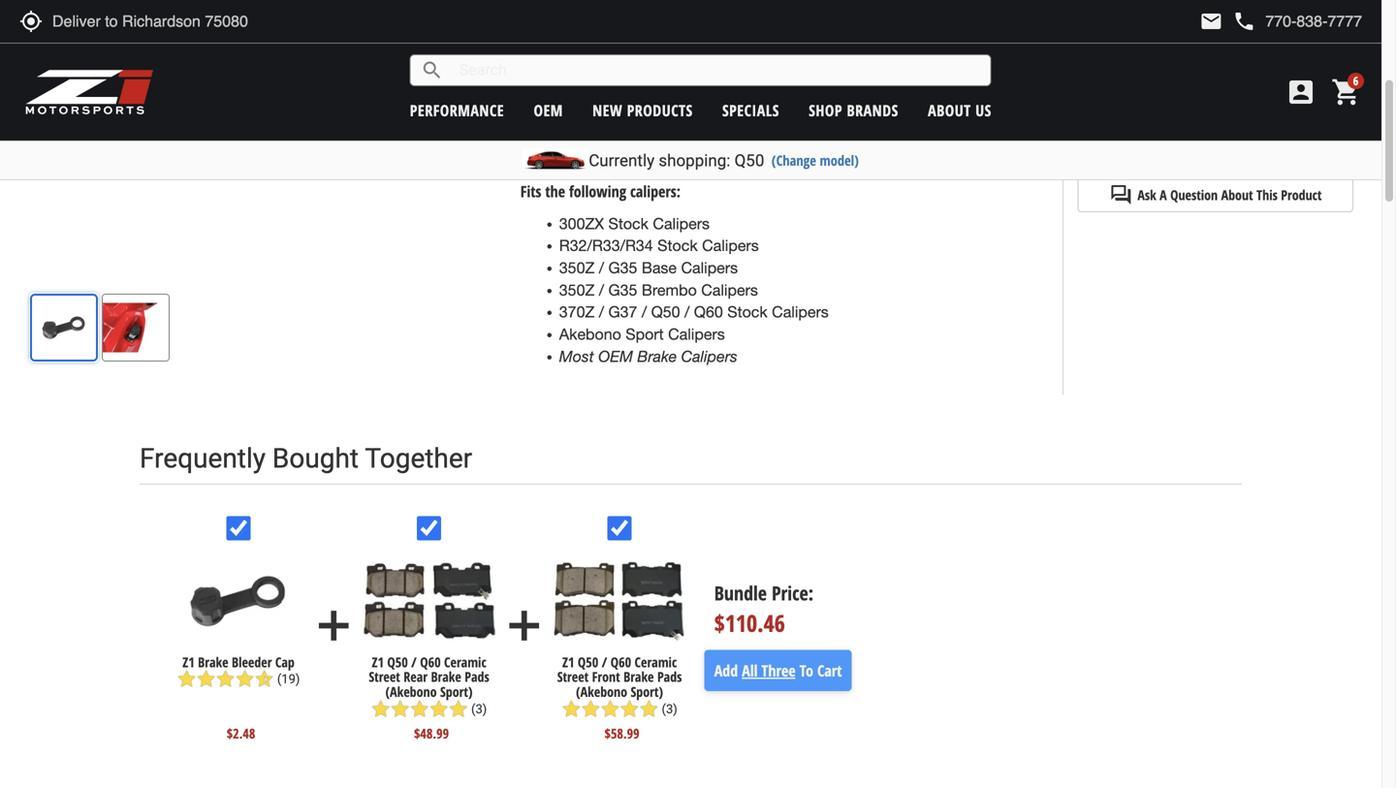 Task type: describe. For each thing, give the bounding box(es) containing it.
add_shopping_cart add to cart
[[1164, 134, 1269, 158]]

chemical
[[559, 128, 624, 146]]

product
[[1282, 186, 1323, 204]]

0 horizontal spatial fits
[[521, 181, 542, 202]]

(3) for z1 q50 / q60 ceramic street front brake pads (akebono sport) star star star star star (3) $58.99
[[662, 702, 678, 717]]

front
[[592, 668, 620, 687]]

base
[[642, 259, 677, 277]]

currently
[[589, 151, 655, 170]]

z1 for star
[[183, 653, 195, 672]]

2 add from the left
[[500, 602, 549, 650]]

brake inside z1 q50 / q60 ceramic street front brake pads (akebono sport) star star star star star (3) $58.99
[[624, 668, 654, 687]]

price: inside price: $2.48
[[1078, 37, 1108, 55]]

z1 for rear
[[372, 653, 384, 672]]

to
[[800, 660, 814, 681]]

performance link
[[410, 100, 505, 121]]

shopping_cart link
[[1327, 77, 1363, 108]]

1 add from the left
[[310, 602, 358, 650]]

brake inside z1 q50 / q60 ceramic street rear brake pads (akebono sport) star star star star star (3) $48.99
[[431, 668, 462, 687]]

account_box
[[1286, 77, 1317, 108]]

g37
[[609, 303, 638, 321]]

300zx stock calipers r32/r33/r34 stock calipers 350z / g35 base calipers 350z / g35 brembo calipers 370z / g37 / q50 / q60 stock calipers akebono sport calipers most oem brake calipers
[[559, 215, 829, 366]]

shop brands
[[809, 100, 899, 121]]

brake inside 300zx stock calipers r32/r33/r34 stock calipers 350z / g35 base calipers 350z / g35 brembo calipers 370z / g37 / q50 / q60 stock calipers akebono sport calipers most oem brake calipers
[[638, 347, 677, 366]]

q60 inside 300zx stock calipers r32/r33/r34 stock calipers 350z / g35 base calipers 350z / g35 brembo calipers 370z / g37 / q50 / q60 stock calipers akebono sport calipers most oem brake calipers
[[694, 303, 723, 321]]

1 horizontal spatial $2.48
[[1117, 27, 1167, 58]]

about inside question_answer ask a question about this product
[[1222, 186, 1254, 204]]

(akebono for z1 q50 / q60 ceramic street front brake pads (akebono sport) star star star star star (3) $58.99
[[576, 683, 628, 701]]

1 350z from the top
[[559, 259, 595, 277]]

370z
[[559, 303, 595, 321]]

0 horizontal spatial cart
[[818, 660, 842, 681]]

price: inside the bundle price: $110.46
[[772, 580, 814, 607]]

currently shopping: q50 (change model)
[[589, 151, 859, 170]]

high
[[559, 150, 592, 168]]

mail
[[1200, 10, 1224, 33]]

oem link
[[534, 100, 563, 121]]

integrated
[[559, 84, 630, 102]]

pads for z1 q50 / q60 ceramic street front brake pads (akebono sport) star star star star star (3) $58.99
[[658, 668, 682, 687]]

(3) for z1 q50 / q60 ceramic street rear brake pads (akebono sport) star star star star star (3) $48.99
[[471, 702, 487, 717]]

new products
[[593, 100, 693, 121]]

star_half
[[255, 670, 274, 689]]

r32/r33/r34
[[559, 237, 653, 255]]

price: $2.48
[[1078, 27, 1167, 58]]

0 horizontal spatial stock
[[609, 215, 649, 233]]

z1 brake bleeder cap star star star star star_half (19)
[[177, 653, 300, 689]]

calipers:
[[630, 181, 681, 202]]

q50 inside z1 q50 / q60 ceramic street rear brake pads (akebono sport) star star star star star (3) $48.99
[[387, 653, 408, 672]]

new
[[593, 100, 623, 121]]

most inside 300zx stock calipers r32/r33/r34 stock calipers 350z / g35 base calipers 350z / g35 brembo calipers 370z / g37 / q50 / q60 stock calipers akebono sport calipers most oem brake calipers
[[559, 347, 594, 366]]

question
[[1171, 186, 1218, 204]]

bleeder
[[232, 653, 272, 672]]

sport) for z1 q50 / q60 ceramic street rear brake pads (akebono sport) star star star star star (3) $48.99
[[440, 683, 473, 701]]

add_shopping_cart
[[1164, 134, 1187, 157]]

/ inside z1 q50 / q60 ceramic street front brake pads (akebono sport) star star star star star (3) $58.99
[[602, 653, 608, 672]]

(akebono for z1 q50 / q60 ceramic street rear brake pads (akebono sport) star star star star star (3) $48.99
[[386, 683, 437, 701]]

phone link
[[1233, 10, 1363, 33]]

brands
[[847, 100, 899, 121]]

q50 inside z1 q50 / q60 ceramic street front brake pads (akebono sport) star star star star star (3) $58.99
[[578, 653, 599, 672]]

1 vertical spatial $2.48
[[227, 725, 255, 743]]

products
[[627, 100, 693, 121]]

mail phone
[[1200, 10, 1257, 33]]

tether
[[635, 84, 677, 102]]

us
[[976, 100, 992, 121]]

calipers inside integrated tether fits most calipers chemical resistant high temperature resistant
[[628, 106, 685, 124]]

model)
[[820, 151, 859, 170]]

question_answer
[[1110, 183, 1133, 207]]

oem inside 300zx stock calipers r32/r33/r34 stock calipers 350z / g35 base calipers 350z / g35 brembo calipers 370z / g37 / q50 / q60 stock calipers akebono sport calipers most oem brake calipers
[[599, 347, 633, 366]]



Task type: locate. For each thing, give the bounding box(es) containing it.
z1 for front
[[563, 653, 575, 672]]

new products link
[[593, 100, 693, 121]]

0 vertical spatial most
[[589, 106, 624, 124]]

all
[[742, 660, 758, 681]]

350z down r32/r33/r34
[[559, 259, 595, 277]]

$2.48 down star_half
[[227, 725, 255, 743]]

the
[[545, 181, 565, 202]]

$58.99
[[605, 725, 640, 743]]

q60 inside z1 q50 / q60 ceramic street front brake pads (akebono sport) star star star star star (3) $58.99
[[611, 653, 632, 672]]

0 vertical spatial add
[[1192, 134, 1218, 158]]

shopping:
[[659, 151, 731, 170]]

z1 left front
[[563, 653, 575, 672]]

1 horizontal spatial (3)
[[662, 702, 678, 717]]

most down akebono
[[559, 347, 594, 366]]

sport
[[626, 325, 664, 343]]

this
[[1257, 186, 1278, 204]]

add left all
[[715, 660, 738, 681]]

(change
[[772, 151, 817, 170]]

temperature
[[596, 150, 683, 168]]

sport) inside z1 q50 / q60 ceramic street rear brake pads (akebono sport) star star star star star (3) $48.99
[[440, 683, 473, 701]]

(akebono inside z1 q50 / q60 ceramic street rear brake pads (akebono sport) star star star star star (3) $48.99
[[386, 683, 437, 701]]

three
[[762, 660, 796, 681]]

z1 inside z1 brake bleeder cap star star star star star_half (19)
[[183, 653, 195, 672]]

akebono
[[559, 325, 622, 343]]

(19)
[[277, 672, 300, 687]]

pads for z1 q50 / q60 ceramic street rear brake pads (akebono sport) star star star star star (3) $48.99
[[465, 668, 490, 687]]

$48.99
[[414, 725, 449, 743]]

about us link
[[928, 100, 992, 121]]

z1 q50 / q60 ceramic street front brake pads (akebono sport) star star star star star (3) $58.99
[[557, 653, 682, 743]]

0 vertical spatial stock
[[609, 215, 649, 233]]

q60 for z1 q50 / q60 ceramic street rear brake pads (akebono sport) star star star star star (3) $48.99
[[420, 653, 441, 672]]

brake
[[638, 347, 677, 366], [198, 653, 228, 672], [431, 668, 462, 687], [624, 668, 654, 687]]

street left front
[[557, 668, 589, 687]]

about left us
[[928, 100, 972, 121]]

2 ceramic from the left
[[635, 653, 677, 672]]

$2.48
[[1117, 27, 1167, 58], [227, 725, 255, 743]]

ceramic right rear
[[444, 653, 487, 672]]

shopping_cart
[[1332, 77, 1363, 108]]

0 horizontal spatial sport)
[[440, 683, 473, 701]]

street left rear
[[369, 668, 400, 687]]

fits up chemical
[[559, 106, 584, 124]]

0 horizontal spatial ceramic
[[444, 653, 487, 672]]

pads inside z1 q50 / q60 ceramic street front brake pads (akebono sport) star star star star star (3) $58.99
[[658, 668, 682, 687]]

bundle
[[715, 580, 767, 607]]

0 horizontal spatial price:
[[772, 580, 814, 607]]

0 vertical spatial cart
[[1241, 134, 1269, 158]]

brake inside z1 brake bleeder cap star star star star star_half (19)
[[198, 653, 228, 672]]

q60 inside z1 q50 / q60 ceramic street rear brake pads (akebono sport) star star star star star (3) $48.99
[[420, 653, 441, 672]]

2 vertical spatial stock
[[728, 303, 768, 321]]

fits the following calipers:
[[521, 181, 681, 202]]

z1 inside z1 q50 / q60 ceramic street rear brake pads (akebono sport) star star star star star (3) $48.99
[[372, 653, 384, 672]]

shop brands link
[[809, 100, 899, 121]]

2 horizontal spatial z1
[[563, 653, 575, 672]]

(akebono inside z1 q50 / q60 ceramic street front brake pads (akebono sport) star star star star star (3) $58.99
[[576, 683, 628, 701]]

to
[[1223, 134, 1237, 158]]

0 vertical spatial oem
[[534, 100, 563, 121]]

0 horizontal spatial (akebono
[[386, 683, 437, 701]]

specials link
[[723, 100, 780, 121]]

1 horizontal spatial cart
[[1241, 134, 1269, 158]]

fits inside integrated tether fits most calipers chemical resistant high temperature resistant
[[559, 106, 584, 124]]

0 vertical spatial $2.48
[[1117, 27, 1167, 58]]

1 horizontal spatial q60
[[611, 653, 632, 672]]

cap
[[275, 653, 295, 672]]

1 vertical spatial price:
[[772, 580, 814, 607]]

street
[[369, 668, 400, 687], [557, 668, 589, 687]]

$110.46
[[715, 608, 786, 639]]

0 horizontal spatial q60
[[420, 653, 441, 672]]

resistant down specials on the top right of the page
[[687, 150, 752, 168]]

1 z1 from the left
[[183, 653, 195, 672]]

1 horizontal spatial about
[[1222, 186, 1254, 204]]

1 horizontal spatial oem
[[599, 347, 633, 366]]

sport) right front
[[631, 683, 663, 701]]

(akebono up $48.99
[[386, 683, 437, 701]]

integrated tether fits most calipers chemical resistant high temperature resistant
[[559, 84, 752, 168]]

1 vertical spatial fits
[[521, 181, 542, 202]]

(3) inside z1 q50 / q60 ceramic street front brake pads (akebono sport) star star star star star (3) $58.99
[[662, 702, 678, 717]]

street inside z1 q50 / q60 ceramic street rear brake pads (akebono sport) star star star star star (3) $48.99
[[369, 668, 400, 687]]

sport)
[[440, 683, 473, 701], [631, 683, 663, 701]]

q50 inside 300zx stock calipers r32/r33/r34 stock calipers 350z / g35 base calipers 350z / g35 brembo calipers 370z / g37 / q50 / q60 stock calipers akebono sport calipers most oem brake calipers
[[651, 303, 681, 321]]

1 street from the left
[[369, 668, 400, 687]]

z1 left rear
[[372, 653, 384, 672]]

z1 q50 / q60 ceramic street rear brake pads (akebono sport) star star star star star (3) $48.99
[[369, 653, 490, 743]]

0 vertical spatial about
[[928, 100, 972, 121]]

/
[[599, 259, 604, 277], [599, 281, 604, 299], [599, 303, 604, 321], [642, 303, 647, 321], [685, 303, 690, 321], [411, 653, 417, 672], [602, 653, 608, 672]]

1 horizontal spatial sport)
[[631, 683, 663, 701]]

None checkbox
[[227, 516, 251, 541], [608, 516, 632, 541], [227, 516, 251, 541], [608, 516, 632, 541]]

mail link
[[1200, 10, 1224, 33]]

ceramic inside z1 q50 / q60 ceramic street rear brake pads (akebono sport) star star star star star (3) $48.99
[[444, 653, 487, 672]]

1 horizontal spatial (akebono
[[576, 683, 628, 701]]

1 (akebono from the left
[[386, 683, 437, 701]]

q60 up $48.99
[[420, 653, 441, 672]]

frequently
[[140, 443, 266, 475]]

2 horizontal spatial q60
[[694, 303, 723, 321]]

z1 motorsports logo image
[[24, 68, 155, 116]]

search
[[421, 59, 444, 82]]

q60 for z1 q50 / q60 ceramic street front brake pads (akebono sport) star star star star star (3) $58.99
[[611, 653, 632, 672]]

1 horizontal spatial add
[[1192, 134, 1218, 158]]

add all three to cart
[[715, 660, 842, 681]]

0 horizontal spatial about
[[928, 100, 972, 121]]

brake left bleeder
[[198, 653, 228, 672]]

0 horizontal spatial pads
[[465, 668, 490, 687]]

0 vertical spatial price:
[[1078, 37, 1108, 55]]

add
[[1192, 134, 1218, 158], [715, 660, 738, 681]]

stock
[[609, 215, 649, 233], [658, 237, 698, 255], [728, 303, 768, 321]]

1 ceramic from the left
[[444, 653, 487, 672]]

(akebono up "$58.99"
[[576, 683, 628, 701]]

(change model) link
[[772, 151, 859, 170]]

fits
[[559, 106, 584, 124], [521, 181, 542, 202]]

shop
[[809, 100, 843, 121]]

price:
[[1078, 37, 1108, 55], [772, 580, 814, 607]]

1 g35 from the top
[[609, 259, 638, 277]]

None checkbox
[[417, 516, 441, 541]]

1 (3) from the left
[[471, 702, 487, 717]]

sport) for z1 q50 / q60 ceramic street front brake pads (akebono sport) star star star star star (3) $58.99
[[631, 683, 663, 701]]

1 horizontal spatial ceramic
[[635, 653, 677, 672]]

question_answer ask a question about this product
[[1110, 183, 1323, 207]]

0 horizontal spatial add
[[310, 602, 358, 650]]

performance
[[410, 100, 505, 121]]

2 (3) from the left
[[662, 702, 678, 717]]

0 horizontal spatial oem
[[534, 100, 563, 121]]

resistant down "products"
[[629, 128, 693, 146]]

my_location
[[19, 10, 43, 33]]

street inside z1 q50 / q60 ceramic street front brake pads (akebono sport) star star star star star (3) $58.99
[[557, 668, 589, 687]]

Search search field
[[444, 55, 991, 85]]

resistant
[[629, 128, 693, 146], [687, 150, 752, 168]]

most down integrated
[[589, 106, 624, 124]]

about
[[928, 100, 972, 121], [1222, 186, 1254, 204]]

g35 up g37
[[609, 281, 638, 299]]

add left to
[[1192, 134, 1218, 158]]

1 horizontal spatial price:
[[1078, 37, 1108, 55]]

z1 left bleeder
[[183, 653, 195, 672]]

about left this
[[1222, 186, 1254, 204]]

oem down akebono
[[599, 347, 633, 366]]

oem up chemical
[[534, 100, 563, 121]]

about us
[[928, 100, 992, 121]]

0 vertical spatial g35
[[609, 259, 638, 277]]

0 horizontal spatial (3)
[[471, 702, 487, 717]]

sport) inside z1 q50 / q60 ceramic street front brake pads (akebono sport) star star star star star (3) $58.99
[[631, 683, 663, 701]]

0 vertical spatial 350z
[[559, 259, 595, 277]]

bought
[[272, 443, 359, 475]]

1 sport) from the left
[[440, 683, 473, 701]]

0 horizontal spatial $2.48
[[227, 725, 255, 743]]

ceramic for z1 q50 / q60 ceramic street front brake pads (akebono sport) star star star star star (3) $58.99
[[635, 653, 677, 672]]

street for z1 q50 / q60 ceramic street rear brake pads (akebono sport) star star star star star (3) $48.99
[[369, 668, 400, 687]]

specials
[[723, 100, 780, 121]]

2 z1 from the left
[[372, 653, 384, 672]]

sport) right rear
[[440, 683, 473, 701]]

0 vertical spatial fits
[[559, 106, 584, 124]]

most inside integrated tether fits most calipers chemical resistant high temperature resistant
[[589, 106, 624, 124]]

1 horizontal spatial fits
[[559, 106, 584, 124]]

2 street from the left
[[557, 668, 589, 687]]

1 vertical spatial add
[[715, 660, 738, 681]]

350z up 370z
[[559, 281, 595, 299]]

0 vertical spatial resistant
[[629, 128, 693, 146]]

1 vertical spatial cart
[[818, 660, 842, 681]]

1 vertical spatial resistant
[[687, 150, 752, 168]]

account_box link
[[1281, 77, 1322, 108]]

z1 inside z1 q50 / q60 ceramic street front brake pads (akebono sport) star star star star star (3) $58.99
[[563, 653, 575, 672]]

1 horizontal spatial street
[[557, 668, 589, 687]]

0 horizontal spatial add
[[715, 660, 738, 681]]

pads inside z1 q50 / q60 ceramic street rear brake pads (akebono sport) star star star star star (3) $48.99
[[465, 668, 490, 687]]

1 vertical spatial oem
[[599, 347, 633, 366]]

1 horizontal spatial pads
[[658, 668, 682, 687]]

g35
[[609, 259, 638, 277], [609, 281, 638, 299]]

2 350z from the top
[[559, 281, 595, 299]]

2 sport) from the left
[[631, 683, 663, 701]]

most
[[589, 106, 624, 124], [559, 347, 594, 366]]

ceramic
[[444, 653, 487, 672], [635, 653, 677, 672]]

1 vertical spatial most
[[559, 347, 594, 366]]

0 horizontal spatial z1
[[183, 653, 195, 672]]

0 horizontal spatial street
[[369, 668, 400, 687]]

1 vertical spatial stock
[[658, 237, 698, 255]]

pads right rear
[[465, 668, 490, 687]]

ceramic for z1 q50 / q60 ceramic street rear brake pads (akebono sport) star star star star star (3) $48.99
[[444, 653, 487, 672]]

$2.48 left mail
[[1117, 27, 1167, 58]]

2 g35 from the top
[[609, 281, 638, 299]]

(3)
[[471, 702, 487, 717], [662, 702, 678, 717]]

1 horizontal spatial z1
[[372, 653, 384, 672]]

q50
[[735, 151, 765, 170], [651, 303, 681, 321], [387, 653, 408, 672], [578, 653, 599, 672]]

/ inside z1 q50 / q60 ceramic street rear brake pads (akebono sport) star star star star star (3) $48.99
[[411, 653, 417, 672]]

ask
[[1138, 186, 1157, 204]]

300zx
[[559, 215, 604, 233]]

brembo
[[642, 281, 697, 299]]

1 vertical spatial 350z
[[559, 281, 595, 299]]

2 horizontal spatial stock
[[728, 303, 768, 321]]

3 z1 from the left
[[563, 653, 575, 672]]

q60 up "$58.99"
[[611, 653, 632, 672]]

pads
[[465, 668, 490, 687], [658, 668, 682, 687]]

calipers
[[628, 106, 685, 124], [653, 215, 710, 233], [702, 237, 759, 255], [681, 259, 738, 277], [702, 281, 758, 299], [772, 303, 829, 321], [668, 325, 725, 343], [682, 347, 738, 366]]

bundle price: $110.46
[[715, 580, 814, 639]]

brake right rear
[[431, 668, 462, 687]]

1 horizontal spatial stock
[[658, 237, 698, 255]]

brake right front
[[624, 668, 654, 687]]

1 horizontal spatial add
[[500, 602, 549, 650]]

frequently bought together
[[140, 443, 473, 475]]

2 (akebono from the left
[[576, 683, 628, 701]]

1 vertical spatial g35
[[609, 281, 638, 299]]

2 pads from the left
[[658, 668, 682, 687]]

ceramic inside z1 q50 / q60 ceramic street front brake pads (akebono sport) star star star star star (3) $58.99
[[635, 653, 677, 672]]

add
[[310, 602, 358, 650], [500, 602, 549, 650]]

g35 down r32/r33/r34
[[609, 259, 638, 277]]

ceramic right front
[[635, 653, 677, 672]]

pads right front
[[658, 668, 682, 687]]

brake down sport
[[638, 347, 677, 366]]

street for z1 q50 / q60 ceramic street front brake pads (akebono sport) star star star star star (3) $58.99
[[557, 668, 589, 687]]

together
[[365, 443, 473, 475]]

following
[[569, 181, 627, 202]]

star
[[177, 670, 197, 689], [197, 670, 216, 689], [216, 670, 235, 689], [235, 670, 255, 689], [371, 700, 391, 719], [391, 700, 410, 719], [410, 700, 430, 719], [430, 700, 449, 719], [449, 700, 468, 719], [562, 700, 581, 719], [581, 700, 601, 719], [601, 700, 620, 719], [620, 700, 640, 719], [640, 700, 659, 719]]

fits left the
[[521, 181, 542, 202]]

a
[[1160, 186, 1168, 204]]

1 pads from the left
[[465, 668, 490, 687]]

q60 down brembo
[[694, 303, 723, 321]]

(3) inside z1 q50 / q60 ceramic street rear brake pads (akebono sport) star star star star star (3) $48.99
[[471, 702, 487, 717]]

1 vertical spatial about
[[1222, 186, 1254, 204]]

q60
[[694, 303, 723, 321], [420, 653, 441, 672], [611, 653, 632, 672]]

rear
[[404, 668, 428, 687]]

phone
[[1233, 10, 1257, 33]]

z1
[[183, 653, 195, 672], [372, 653, 384, 672], [563, 653, 575, 672]]



Task type: vqa. For each thing, say whether or not it's contained in the screenshot.
bottom felt
no



